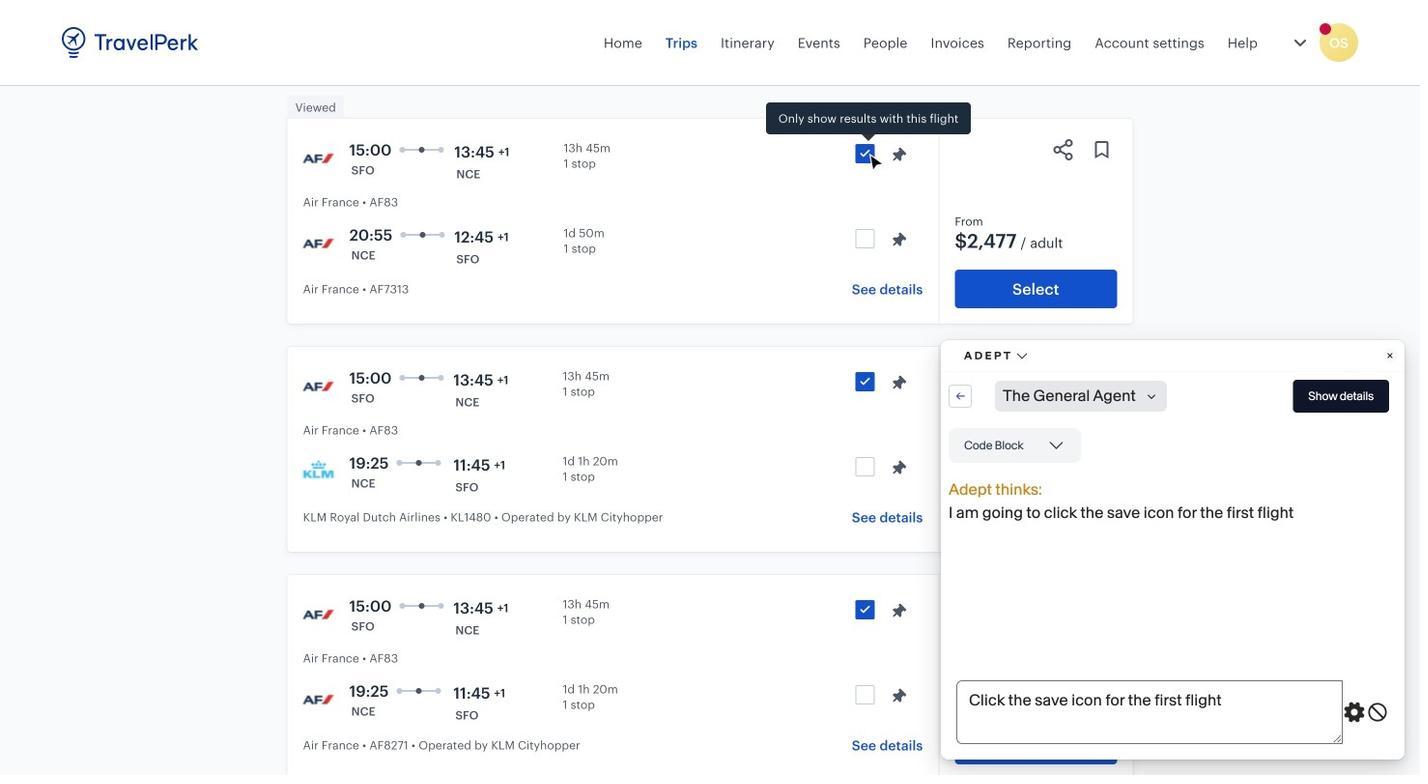 Task type: locate. For each thing, give the bounding box(es) containing it.
air france image
[[303, 227, 334, 258]]

klm royal dutch airlines image
[[303, 455, 334, 486]]

3 air france image from the top
[[303, 598, 334, 629]]

tooltip
[[766, 102, 971, 144]]

4 air france image from the top
[[303, 683, 334, 714]]

air france image
[[303, 142, 334, 173], [303, 370, 334, 401], [303, 598, 334, 629], [303, 683, 334, 714]]



Task type: describe. For each thing, give the bounding box(es) containing it.
1 air france image from the top
[[303, 142, 334, 173]]

2 air france image from the top
[[303, 370, 334, 401]]



Task type: vqa. For each thing, say whether or not it's contained in the screenshot.
Depart text field
no



